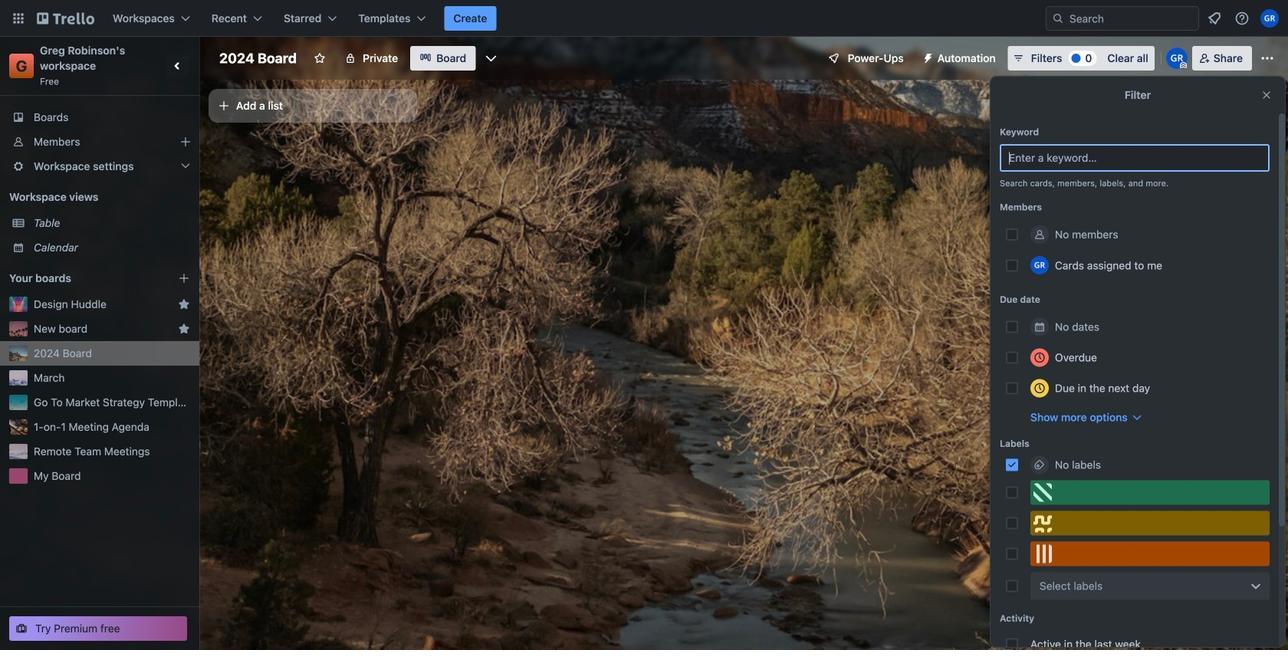 Task type: locate. For each thing, give the bounding box(es) containing it.
greg robinson (gregrobinson96) image
[[1261, 9, 1279, 28], [1166, 48, 1188, 69], [1031, 256, 1049, 275]]

2 horizontal spatial greg robinson (gregrobinson96) image
[[1261, 9, 1279, 28]]

0 vertical spatial starred icon image
[[178, 298, 190, 311]]

Board name text field
[[212, 46, 305, 71]]

back to home image
[[37, 6, 94, 31]]

1 horizontal spatial greg robinson (gregrobinson96) image
[[1166, 48, 1188, 69]]

close popover image
[[1261, 89, 1273, 101]]

greg robinson (gregrobinson96) image inside primary element
[[1261, 9, 1279, 28]]

workspace navigation collapse icon image
[[167, 55, 189, 77]]

star or unstar board image
[[314, 52, 326, 64]]

starred icon image
[[178, 298, 190, 311], [178, 323, 190, 335]]

add board image
[[178, 272, 190, 285]]

sm image
[[916, 46, 938, 67]]

2 vertical spatial greg robinson (gregrobinson96) image
[[1031, 256, 1049, 275]]

search image
[[1052, 12, 1065, 25]]

0 horizontal spatial greg robinson (gregrobinson96) image
[[1031, 256, 1049, 275]]

1 vertical spatial starred icon image
[[178, 323, 190, 335]]

0 vertical spatial greg robinson (gregrobinson96) image
[[1261, 9, 1279, 28]]



Task type: vqa. For each thing, say whether or not it's contained in the screenshot.
leftmost on
no



Task type: describe. For each thing, give the bounding box(es) containing it.
color: yellow, title: none element
[[1031, 511, 1270, 536]]

primary element
[[0, 0, 1289, 37]]

customize views image
[[483, 51, 499, 66]]

1 vertical spatial greg robinson (gregrobinson96) image
[[1166, 48, 1188, 69]]

color: green, title: none element
[[1031, 481, 1270, 505]]

show menu image
[[1260, 51, 1276, 66]]

2 starred icon image from the top
[[178, 323, 190, 335]]

your boards with 8 items element
[[9, 269, 155, 288]]

Search field
[[1046, 6, 1200, 31]]

color: orange, title: none element
[[1031, 542, 1270, 566]]

1 starred icon image from the top
[[178, 298, 190, 311]]

0 notifications image
[[1206, 9, 1224, 28]]

open information menu image
[[1235, 11, 1250, 26]]

Enter a keyword… text field
[[1000, 144, 1270, 172]]

this member is an admin of this board. image
[[1180, 62, 1187, 69]]



